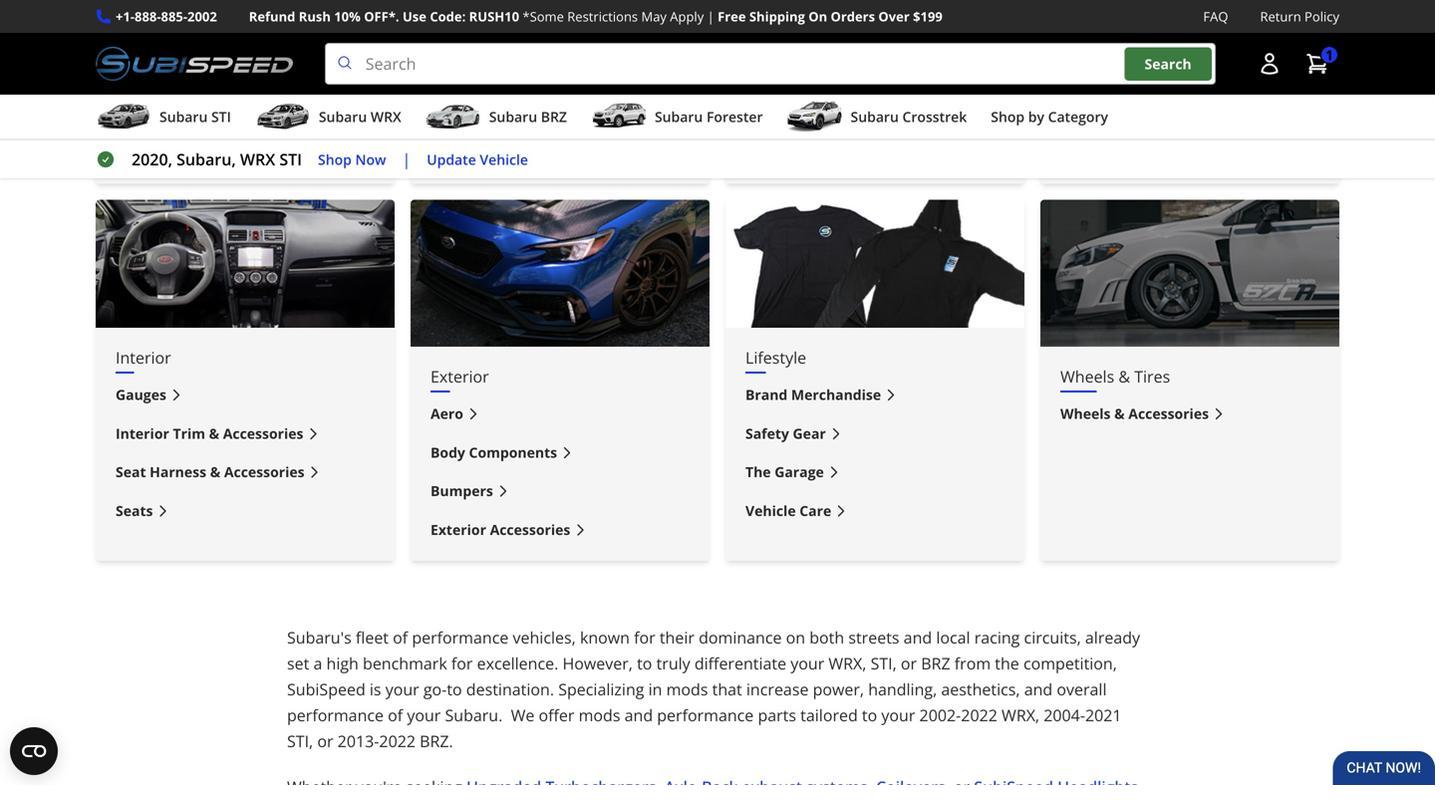 Task type: describe. For each thing, give the bounding box(es) containing it.
both
[[810, 627, 845, 649]]

subaru's fleet of performance vehicles, known for their dominance on both streets and local racing circuits, already set a high benchmark for excellence. however, to truly differentiate your wrx, sti, or brz from the competition, subispeed is your go-to destination. specializing in mods that increase power, handling, aesthetics, and overall performance of your subaru.  we offer mods and performance parts tailored to your 2002-2022 wrx, 2004-2021 sti, or 2013-2022 brz.
[[287, 627, 1141, 753]]

& for tires
[[1119, 366, 1131, 388]]

exterior for exterior
[[431, 366, 489, 388]]

interior for interior trim & accessories
[[116, 424, 169, 443]]

0 horizontal spatial performance
[[287, 705, 384, 727]]

circuits,
[[1025, 627, 1082, 649]]

code:
[[430, 7, 466, 25]]

0 vertical spatial of
[[393, 627, 408, 649]]

accessories down gauges "link"
[[223, 424, 304, 443]]

however,
[[563, 653, 633, 675]]

orders
[[831, 7, 876, 25]]

& for superchargers
[[221, 143, 231, 162]]

on
[[786, 627, 806, 649]]

engine management link
[[116, 64, 375, 87]]

return
[[1261, 7, 1302, 25]]

0 horizontal spatial for
[[452, 653, 473, 675]]

bushings
[[513, 104, 576, 123]]

brake for brake kits
[[746, 8, 787, 27]]

competition,
[[1024, 653, 1118, 675]]

axles & driveshafts
[[1061, 27, 1196, 46]]

suspension bushings link
[[431, 103, 690, 126]]

$199
[[914, 7, 943, 25]]

the
[[995, 653, 1020, 675]]

1 horizontal spatial sti
[[280, 149, 302, 170]]

+1-
[[116, 7, 135, 25]]

the
[[746, 463, 771, 482]]

2020, subaru, wrx sti
[[132, 149, 302, 170]]

a subaru sti thumbnail image image
[[96, 102, 152, 132]]

return policy
[[1261, 7, 1340, 25]]

wrx inside dropdown button
[[371, 107, 402, 126]]

brake for brake system
[[746, 124, 787, 143]]

0 vertical spatial for
[[634, 627, 656, 649]]

brake system
[[746, 124, 841, 143]]

bracing
[[486, 27, 539, 46]]

high
[[327, 653, 359, 675]]

brz inside dropdown button
[[541, 107, 567, 126]]

may
[[642, 7, 667, 25]]

button image
[[1258, 52, 1282, 76]]

that
[[713, 679, 743, 701]]

1 vertical spatial and
[[1025, 679, 1053, 701]]

subaru for subaru brz
[[489, 107, 538, 126]]

subaru forester button
[[591, 99, 763, 139]]

subaru,
[[177, 149, 236, 170]]

1 vertical spatial mods
[[579, 705, 621, 727]]

0 horizontal spatial wrx
[[240, 149, 275, 170]]

vehicle inside update vehicle button
[[480, 150, 528, 169]]

engine
[[116, 66, 162, 85]]

air induction link
[[116, 103, 375, 126]]

seats
[[116, 502, 153, 520]]

vehicle care
[[746, 502, 832, 520]]

your down on
[[791, 653, 825, 675]]

subaru for subaru wrx
[[319, 107, 367, 126]]

1 horizontal spatial or
[[901, 653, 917, 675]]

1 horizontal spatial 2022
[[962, 705, 998, 727]]

open widget image
[[10, 728, 58, 776]]

0 horizontal spatial and
[[625, 705, 653, 727]]

care
[[800, 502, 832, 520]]

tires
[[1135, 366, 1171, 388]]

0 horizontal spatial to
[[447, 679, 462, 701]]

chassis bracing link
[[431, 26, 690, 48]]

refund
[[249, 7, 296, 25]]

shipping
[[750, 7, 806, 25]]

policy
[[1305, 7, 1340, 25]]

kits
[[791, 8, 817, 27]]

increase
[[747, 679, 809, 701]]

subaru forester
[[655, 107, 763, 126]]

lifestyle image
[[726, 200, 1025, 328]]

wheels & accessories image
[[1041, 200, 1340, 347]]

engine management
[[116, 66, 258, 85]]

accessories down tires
[[1129, 405, 1210, 423]]

body components link
[[431, 442, 690, 464]]

subispeed
[[287, 679, 366, 701]]

use
[[403, 7, 427, 25]]

restrictions
[[568, 7, 638, 25]]

clutches link
[[1061, 64, 1320, 87]]

gauges
[[116, 386, 166, 405]]

1 vertical spatial or
[[317, 731, 334, 753]]

10%
[[334, 7, 361, 25]]

shop now link
[[318, 148, 386, 171]]

power,
[[813, 679, 865, 701]]

shop for shop now
[[318, 150, 352, 169]]

excellence.
[[477, 653, 559, 675]]

truly
[[657, 653, 691, 675]]

bumpers link
[[431, 480, 690, 503]]

crosstrek
[[903, 107, 967, 126]]

brake system link
[[746, 123, 1005, 145]]

seat harness & accessories link
[[116, 461, 375, 484]]

2004-
[[1044, 705, 1086, 727]]

subaru brz button
[[426, 99, 567, 139]]

racing
[[975, 627, 1020, 649]]

1
[[1326, 45, 1334, 64]]

wheels & accessories
[[1061, 405, 1210, 423]]

seat harness & accessories
[[116, 463, 305, 482]]

brand merchandise link
[[746, 384, 1005, 407]]

axles
[[1061, 27, 1098, 46]]

exhausts link
[[116, 26, 375, 48]]

clutches
[[1061, 66, 1121, 85]]

1 horizontal spatial performance
[[412, 627, 509, 649]]

brake rotors
[[746, 85, 836, 104]]

bumpers
[[431, 482, 493, 501]]

by
[[1029, 107, 1045, 126]]

accessories down bumpers link
[[490, 520, 571, 539]]

from
[[955, 653, 991, 675]]

system
[[791, 124, 841, 143]]

brand merchandise
[[746, 386, 882, 405]]

2 horizontal spatial performance
[[657, 705, 754, 727]]

turbochargers & superchargers
[[116, 143, 336, 162]]

exterior accessories
[[431, 520, 571, 539]]

wheels & accessories link
[[1061, 403, 1320, 426]]

already
[[1086, 627, 1141, 649]]



Task type: vqa. For each thing, say whether or not it's contained in the screenshot.


Task type: locate. For each thing, give the bounding box(es) containing it.
your
[[791, 653, 825, 675], [386, 679, 420, 701], [407, 705, 441, 727], [882, 705, 916, 727]]

0 horizontal spatial |
[[402, 149, 411, 170]]

merchandise
[[792, 386, 882, 405]]

0 vertical spatial vehicle
[[480, 150, 528, 169]]

1 vertical spatial wrx
[[240, 149, 275, 170]]

suspension for suspension bushings
[[431, 104, 510, 123]]

1 vertical spatial |
[[402, 149, 411, 170]]

for up destination.
[[452, 653, 473, 675]]

harness
[[150, 463, 206, 482]]

+1-888-885-2002 link
[[116, 6, 217, 27]]

3 subaru from the left
[[489, 107, 538, 126]]

|
[[708, 7, 715, 25], [402, 149, 411, 170]]

1 horizontal spatial and
[[904, 627, 932, 649]]

1 horizontal spatial shop
[[991, 107, 1025, 126]]

0 vertical spatial interior
[[116, 347, 171, 369]]

1 vertical spatial of
[[388, 705, 403, 727]]

your down 'go-'
[[407, 705, 441, 727]]

shop left by
[[991, 107, 1025, 126]]

your down handling,
[[882, 705, 916, 727]]

suspension
[[431, 104, 510, 123], [431, 143, 510, 162]]

1 vertical spatial wheels
[[1061, 405, 1111, 423]]

height
[[513, 143, 560, 162]]

2 horizontal spatial to
[[862, 705, 878, 727]]

1 vertical spatial exterior
[[431, 520, 487, 539]]

off*.
[[364, 7, 399, 25]]

wheels for wheels & tires
[[1061, 366, 1115, 388]]

0 vertical spatial suspension
[[431, 104, 510, 123]]

refund rush 10% off*. use code: rush10 *some restrictions may apply | free shipping on orders over $199
[[249, 7, 943, 25]]

0 horizontal spatial 2022
[[379, 731, 416, 753]]

exterior down the bumpers
[[431, 520, 487, 539]]

| left free
[[708, 7, 715, 25]]

wrx up now
[[371, 107, 402, 126]]

interior for interior
[[116, 347, 171, 369]]

mods down truly on the left
[[667, 679, 708, 701]]

streets
[[849, 627, 900, 649]]

to up "brz."
[[447, 679, 462, 701]]

subaru wrx button
[[255, 99, 402, 139]]

differentials link
[[1061, 103, 1320, 126]]

known
[[580, 627, 630, 649]]

| right now
[[402, 149, 411, 170]]

brake for brake rotors
[[746, 85, 787, 104]]

performance down the that
[[657, 705, 754, 727]]

0 horizontal spatial shop
[[318, 150, 352, 169]]

a subaru wrx thumbnail image image
[[255, 102, 311, 132]]

differentials
[[1061, 104, 1148, 123]]

vehicles,
[[513, 627, 576, 649]]

1 horizontal spatial wrx
[[371, 107, 402, 126]]

2 vertical spatial to
[[862, 705, 878, 727]]

subaru for subaru crosstrek
[[851, 107, 899, 126]]

1 vertical spatial to
[[447, 679, 462, 701]]

subaru up height
[[489, 107, 538, 126]]

brz up suspension height adjustment link
[[541, 107, 567, 126]]

0 horizontal spatial sti
[[211, 107, 231, 126]]

brake down brake rotors at the top right
[[746, 124, 787, 143]]

shop for shop by category
[[991, 107, 1025, 126]]

& inside interior trim & accessories link
[[209, 424, 219, 443]]

their
[[660, 627, 695, 649]]

safety
[[746, 424, 790, 443]]

2 vertical spatial and
[[625, 705, 653, 727]]

0 horizontal spatial vehicle
[[480, 150, 528, 169]]

wrx down air induction link
[[240, 149, 275, 170]]

now
[[355, 150, 386, 169]]

& inside wheels & accessories link
[[1115, 405, 1125, 423]]

chassis
[[431, 27, 482, 46]]

885-
[[161, 7, 187, 25]]

search
[[1145, 54, 1192, 73]]

interior image
[[96, 200, 395, 328]]

1 horizontal spatial wrx,
[[1002, 705, 1040, 727]]

0 vertical spatial sti
[[211, 107, 231, 126]]

to right tailored
[[862, 705, 878, 727]]

0 vertical spatial wrx,
[[829, 653, 867, 675]]

brake left kits
[[746, 8, 787, 27]]

seats link
[[116, 500, 375, 523]]

turbochargers
[[116, 143, 217, 162]]

for
[[634, 627, 656, 649], [452, 653, 473, 675]]

search input field
[[325, 43, 1217, 85]]

exterior image
[[411, 200, 710, 347]]

sti, down "streets"
[[871, 653, 897, 675]]

1 exterior from the top
[[431, 366, 489, 388]]

brz down local
[[922, 653, 951, 675]]

2021
[[1086, 705, 1122, 727]]

rush10
[[469, 7, 520, 25]]

0 horizontal spatial wrx,
[[829, 653, 867, 675]]

1 vertical spatial vehicle
[[746, 502, 796, 520]]

wrx, up power, at bottom
[[829, 653, 867, 675]]

safety gear
[[746, 424, 826, 443]]

parts
[[758, 705, 797, 727]]

4 subaru from the left
[[655, 107, 703, 126]]

shop inside dropdown button
[[991, 107, 1025, 126]]

& for accessories
[[1115, 405, 1125, 423]]

wrx
[[371, 107, 402, 126], [240, 149, 275, 170]]

or up handling,
[[901, 653, 917, 675]]

& inside axles & driveshafts 'link'
[[1102, 27, 1112, 46]]

your down benchmark at left
[[386, 679, 420, 701]]

2 exterior from the top
[[431, 520, 487, 539]]

brake kits link
[[746, 7, 1005, 29]]

0 vertical spatial wheels
[[1061, 366, 1115, 388]]

update
[[427, 150, 476, 169]]

1 brake from the top
[[746, 8, 787, 27]]

suspension height adjustment
[[431, 143, 646, 162]]

set
[[287, 653, 309, 675]]

2 vertical spatial brake
[[746, 124, 787, 143]]

0 vertical spatial and
[[904, 627, 932, 649]]

2022 left "brz."
[[379, 731, 416, 753]]

induction
[[140, 104, 207, 123]]

& right harness
[[210, 463, 221, 482]]

1 wheels from the top
[[1061, 366, 1115, 388]]

wheels & tires
[[1061, 366, 1171, 388]]

suspension inside suspension bushings link
[[431, 104, 510, 123]]

0 horizontal spatial sti,
[[287, 731, 313, 753]]

of
[[393, 627, 408, 649], [388, 705, 403, 727]]

forester
[[707, 107, 763, 126]]

a subaru brz thumbnail image image
[[426, 102, 481, 132]]

0 vertical spatial shop
[[991, 107, 1025, 126]]

suspension down steering
[[431, 104, 510, 123]]

or left 2013-
[[317, 731, 334, 753]]

0 vertical spatial or
[[901, 653, 917, 675]]

shop by category button
[[991, 99, 1109, 139]]

wheels for wheels & accessories
[[1061, 405, 1111, 423]]

1 horizontal spatial for
[[634, 627, 656, 649]]

2 brake from the top
[[746, 85, 787, 104]]

suspension for suspension height adjustment
[[431, 143, 510, 162]]

body
[[431, 443, 466, 462]]

1 horizontal spatial sti,
[[871, 653, 897, 675]]

mods down specializing
[[579, 705, 621, 727]]

suspension inside suspension height adjustment link
[[431, 143, 510, 162]]

1 horizontal spatial vehicle
[[746, 502, 796, 520]]

2 subaru from the left
[[319, 107, 367, 126]]

sti
[[211, 107, 231, 126], [280, 149, 302, 170]]

& down wheels & tires
[[1115, 405, 1125, 423]]

& inside seat harness & accessories link
[[210, 463, 221, 482]]

performance down the subispeed
[[287, 705, 384, 727]]

over
[[879, 7, 910, 25]]

adjustment
[[563, 143, 646, 162]]

exhausts
[[116, 27, 178, 46]]

& inside turbochargers & superchargers link
[[221, 143, 231, 162]]

2 wheels from the top
[[1061, 405, 1111, 423]]

subaru's
[[287, 627, 352, 649]]

search button
[[1125, 47, 1212, 81]]

0 horizontal spatial mods
[[579, 705, 621, 727]]

and left local
[[904, 627, 932, 649]]

performance up 'go-'
[[412, 627, 509, 649]]

suspension bushings
[[431, 104, 576, 123]]

and up 2004-
[[1025, 679, 1053, 701]]

for left their
[[634, 627, 656, 649]]

aesthetics,
[[942, 679, 1021, 701]]

shop inside "link"
[[318, 150, 352, 169]]

1 interior from the top
[[116, 347, 171, 369]]

subaru for subaru sti
[[160, 107, 208, 126]]

exterior up aero
[[431, 366, 489, 388]]

1 horizontal spatial |
[[708, 7, 715, 25]]

aero link
[[431, 403, 690, 426]]

interior trim & accessories link
[[116, 423, 375, 445]]

0 vertical spatial brake
[[746, 8, 787, 27]]

1 vertical spatial sti,
[[287, 731, 313, 753]]

0 vertical spatial mods
[[667, 679, 708, 701]]

0 vertical spatial exterior
[[431, 366, 489, 388]]

a
[[314, 653, 322, 675]]

turbochargers & superchargers link
[[116, 142, 375, 164]]

2 horizontal spatial and
[[1025, 679, 1053, 701]]

subaru crosstrek
[[851, 107, 967, 126]]

0 vertical spatial to
[[637, 653, 653, 675]]

safety gear link
[[746, 423, 1005, 445]]

subaru down brake rotors link
[[851, 107, 899, 126]]

0 horizontal spatial brz
[[541, 107, 567, 126]]

brz.
[[420, 731, 453, 753]]

wheels up wheels & accessories
[[1061, 366, 1115, 388]]

subispeed logo image
[[96, 43, 293, 85]]

local
[[937, 627, 971, 649]]

& left tires
[[1119, 366, 1131, 388]]

a subaru crosstrek thumbnail image image
[[787, 102, 843, 132]]

and down in
[[625, 705, 653, 727]]

aero
[[431, 405, 464, 423]]

3 brake from the top
[[746, 124, 787, 143]]

sti up the "turbochargers & superchargers"
[[211, 107, 231, 126]]

& right trim
[[209, 424, 219, 443]]

brake rotors link
[[746, 84, 1005, 107]]

0 vertical spatial |
[[708, 7, 715, 25]]

of down benchmark at left
[[388, 705, 403, 727]]

a subaru forester thumbnail image image
[[591, 102, 647, 132]]

1 horizontal spatial mods
[[667, 679, 708, 701]]

superchargers
[[235, 143, 336, 162]]

& down air induction link
[[221, 143, 231, 162]]

suspension down "a subaru brz thumbnail image"
[[431, 143, 510, 162]]

gear
[[793, 424, 826, 443]]

shop by category
[[991, 107, 1109, 126]]

1 horizontal spatial to
[[637, 653, 653, 675]]

2022 down "aesthetics,"
[[962, 705, 998, 727]]

1 vertical spatial interior
[[116, 424, 169, 443]]

sti, down the subispeed
[[287, 731, 313, 753]]

mods
[[667, 679, 708, 701], [579, 705, 621, 727]]

interior up gauges
[[116, 347, 171, 369]]

0 vertical spatial 2022
[[962, 705, 998, 727]]

exterior for exterior accessories
[[431, 520, 487, 539]]

0 vertical spatial wrx
[[371, 107, 402, 126]]

2 suspension from the top
[[431, 143, 510, 162]]

free
[[718, 7, 746, 25]]

2 interior from the top
[[116, 424, 169, 443]]

subaru up turbochargers
[[160, 107, 208, 126]]

& for driveshafts
[[1102, 27, 1112, 46]]

update vehicle
[[427, 150, 528, 169]]

5 subaru from the left
[[851, 107, 899, 126]]

0 vertical spatial brz
[[541, 107, 567, 126]]

interior trim & accessories
[[116, 424, 304, 443]]

brake down search input field
[[746, 85, 787, 104]]

accessories down interior trim & accessories link
[[224, 463, 305, 482]]

wrx,
[[829, 653, 867, 675], [1002, 705, 1040, 727]]

*some
[[523, 7, 564, 25]]

vehicle down the subaru brz dropdown button
[[480, 150, 528, 169]]

sti inside subaru sti dropdown button
[[211, 107, 231, 126]]

1 vertical spatial wrx,
[[1002, 705, 1040, 727]]

0 horizontal spatial or
[[317, 731, 334, 753]]

shop left now
[[318, 150, 352, 169]]

& right axles
[[1102, 27, 1112, 46]]

seat
[[116, 463, 146, 482]]

to up in
[[637, 653, 653, 675]]

subaru left the forester
[[655, 107, 703, 126]]

vehicle inside vehicle care link
[[746, 502, 796, 520]]

subaru for subaru forester
[[655, 107, 703, 126]]

1 subaru from the left
[[160, 107, 208, 126]]

1 vertical spatial brz
[[922, 653, 951, 675]]

vehicle
[[480, 150, 528, 169], [746, 502, 796, 520]]

1 suspension from the top
[[431, 104, 510, 123]]

faq
[[1204, 7, 1229, 25]]

wheels down wheels & tires
[[1061, 405, 1111, 423]]

apply
[[670, 7, 704, 25]]

1 vertical spatial for
[[452, 653, 473, 675]]

1 horizontal spatial brz
[[922, 653, 951, 675]]

1 vertical spatial 2022
[[379, 731, 416, 753]]

exterior accessories link
[[431, 519, 690, 542]]

benchmark
[[363, 653, 447, 675]]

0 vertical spatial sti,
[[871, 653, 897, 675]]

interior down gauges
[[116, 424, 169, 443]]

brz inside subaru's fleet of performance vehicles, known for their dominance on both streets and local racing circuits, already set a high benchmark for excellence. however, to truly differentiate your wrx, sti, or brz from the competition, subispeed is your go-to destination. specializing in mods that increase power, handling, aesthetics, and overall performance of your subaru.  we offer mods and performance parts tailored to your 2002-2022 wrx, 2004-2021 sti, or 2013-2022 brz.
[[922, 653, 951, 675]]

wrx, left 2004-
[[1002, 705, 1040, 727]]

wheels
[[1061, 366, 1115, 388], [1061, 405, 1111, 423]]

1 vertical spatial suspension
[[431, 143, 510, 162]]

subaru up shop now at top left
[[319, 107, 367, 126]]

1 vertical spatial sti
[[280, 149, 302, 170]]

vehicle down the
[[746, 502, 796, 520]]

of up benchmark at left
[[393, 627, 408, 649]]

steering
[[431, 66, 489, 85]]

trim
[[173, 424, 205, 443]]

dominance
[[699, 627, 782, 649]]

1 vertical spatial shop
[[318, 150, 352, 169]]

1 vertical spatial brake
[[746, 85, 787, 104]]

sti down a subaru wrx thumbnail image
[[280, 149, 302, 170]]



